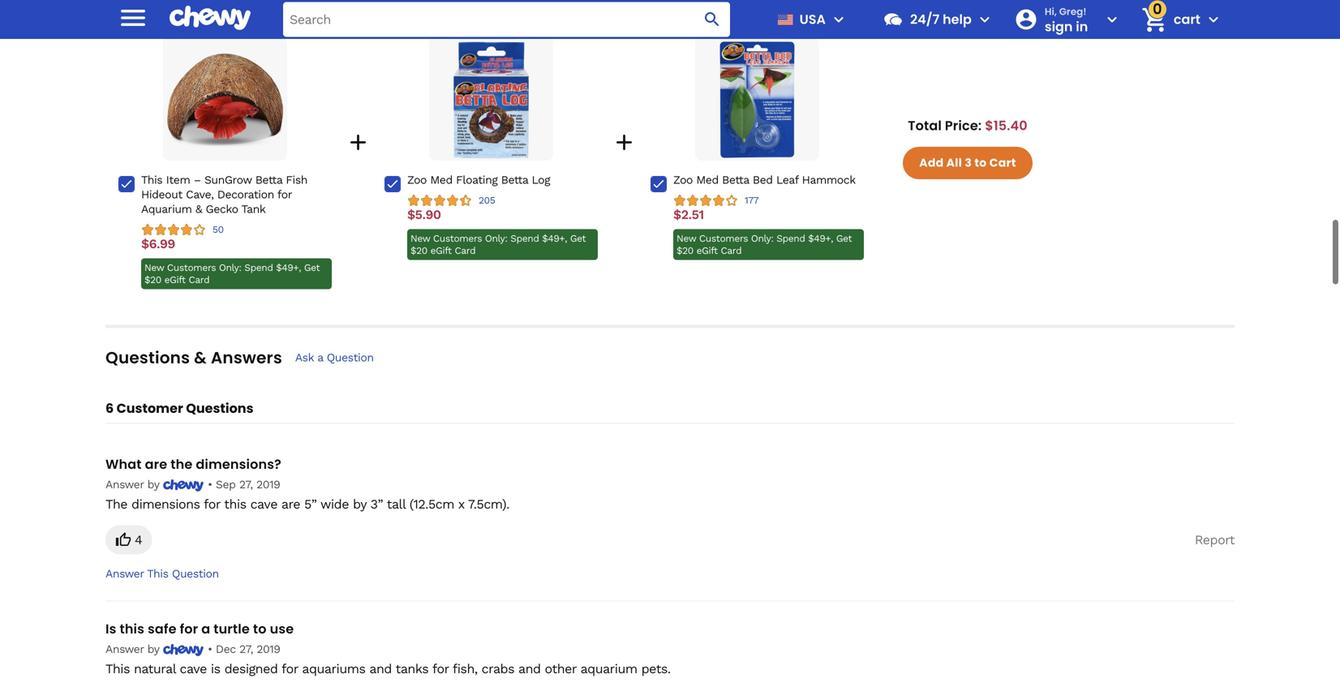 Task type: describe. For each thing, give the bounding box(es) containing it.
3
[[965, 155, 972, 171]]

dimensions
[[131, 496, 200, 512]]

1 vertical spatial cave
[[180, 661, 207, 677]]

• for dimensions?
[[208, 478, 212, 491]]

5"
[[304, 496, 317, 512]]

items image
[[1140, 5, 1168, 34]]

spend for $6.99
[[244, 262, 273, 273]]

safe
[[148, 620, 177, 638]]

$49+, for $2.51
[[808, 233, 833, 244]]

3 betta from the left
[[722, 173, 749, 186]]

1 horizontal spatial this
[[224, 496, 246, 512]]

by for is this safe for a turtle to use
[[147, 642, 159, 656]]

frequently bought together
[[105, 2, 339, 25]]

$49+, for $6.99
[[276, 262, 301, 273]]

ask a question button
[[295, 350, 374, 365]]

answer for what
[[105, 478, 144, 491]]

dec
[[216, 642, 236, 656]]

cart menu image
[[1204, 10, 1223, 29]]

hi, greg! sign in
[[1045, 5, 1088, 35]]

bought
[[199, 2, 260, 25]]

this inside button
[[147, 567, 168, 580]]

menu image
[[829, 10, 848, 29]]

all
[[946, 155, 962, 171]]

answer for is
[[105, 642, 144, 656]]

the dimensions for this cave are 5" wide by 3" tall (12.5cm x 7.5cm).
[[105, 496, 509, 512]]

fish,
[[453, 661, 478, 677]]

24/7 help
[[910, 10, 972, 28]]

cave,
[[186, 188, 214, 201]]

what
[[105, 455, 142, 473]]

report
[[1195, 532, 1235, 548]]

sign
[[1045, 17, 1073, 35]]

new for $5.90
[[410, 233, 430, 244]]

in
[[1076, 17, 1088, 35]]

submit search image
[[702, 10, 722, 29]]

get for $5.90
[[570, 233, 586, 244]]

cart link
[[1135, 0, 1201, 39]]

is
[[105, 620, 116, 638]]

this natural cave is designed for aquariums and tanks for fish, crabs and other aquarium pets.
[[105, 661, 671, 677]]

answers
[[211, 346, 282, 369]]

new customers only: spend $49+, get $20 egift card for $5.90
[[410, 233, 586, 256]]

50
[[213, 224, 224, 235]]

zoo med floating betta log link
[[407, 173, 598, 187]]

7.5cm).
[[468, 496, 509, 512]]

report button
[[1195, 525, 1235, 554]]

total
[[908, 116, 942, 134]]

only: for $6.99
[[219, 262, 241, 273]]

usa
[[799, 10, 826, 28]]

cart
[[989, 155, 1016, 171]]

greg!
[[1059, 5, 1087, 18]]

this for natural
[[105, 661, 130, 677]]

egift for $2.51
[[696, 245, 718, 256]]

1 vertical spatial &
[[194, 346, 207, 369]]

$5.90 text field
[[407, 207, 441, 223]]

24/7
[[910, 10, 940, 28]]

aquarium
[[580, 661, 637, 677]]

answer this question button
[[105, 567, 219, 581]]

4 button
[[105, 525, 152, 554]]

betta inside sungrow betta fish hideout cave, decoration for aquarium & gecko tank
[[255, 173, 282, 186]]

sep
[[216, 478, 236, 491]]

2 and from the left
[[518, 661, 541, 677]]

tank
[[241, 202, 266, 216]]

for left fish,
[[432, 661, 449, 677]]

decoration
[[217, 188, 274, 201]]

zoo med betta bed leaf hammock
[[673, 173, 856, 186]]

hideout
[[141, 188, 182, 201]]

• dec 27, 2019
[[204, 642, 280, 656]]

pets.
[[641, 661, 671, 677]]

card for $6.99
[[189, 274, 210, 285]]

answer this question
[[105, 567, 219, 580]]

$20 for $2.51
[[677, 245, 693, 256]]

$2.51
[[673, 207, 704, 222]]

account menu image
[[1102, 10, 1122, 29]]

add
[[919, 155, 944, 171]]

& inside sungrow betta fish hideout cave, decoration for aquarium & gecko tank
[[195, 202, 202, 216]]

get for $6.99
[[304, 262, 320, 273]]

0 horizontal spatial a
[[201, 620, 210, 638]]

med for $5.90
[[430, 173, 452, 186]]

4
[[135, 532, 142, 548]]

to inside add all 3 to cart "button"
[[974, 155, 987, 171]]

help
[[943, 10, 972, 28]]

only: for $2.51
[[751, 233, 774, 244]]

only: for $5.90
[[485, 233, 507, 244]]

chewy image for safe
[[163, 644, 204, 656]]

frequently
[[105, 2, 195, 25]]

$5.90
[[407, 207, 441, 222]]

egift for $5.90
[[430, 245, 452, 256]]

tanks
[[396, 661, 428, 677]]

questions & answers
[[105, 346, 282, 369]]

usa button
[[771, 0, 848, 39]]

$15.40
[[985, 116, 1028, 134]]

this item –
[[141, 173, 204, 186]]

get for $2.51
[[836, 233, 852, 244]]

frequently bought together image for $2.51
[[699, 41, 816, 158]]

sungrow
[[204, 173, 252, 186]]

chewy home image
[[170, 0, 251, 36]]

$49+, for $5.90
[[542, 233, 567, 244]]

what are the dimensions?
[[105, 455, 281, 473]]

bed
[[753, 173, 773, 186]]

help menu image
[[975, 10, 994, 29]]

1 vertical spatial are
[[281, 496, 300, 512]]

1 vertical spatial this
[[120, 620, 144, 638]]

for inside sungrow betta fish hideout cave, decoration for aquarium & gecko tank
[[277, 188, 292, 201]]

leaf
[[776, 173, 798, 186]]

zoo med betta bed leaf hammock link
[[673, 173, 864, 187]]

2019 for is this safe for a turtle to use
[[257, 642, 280, 656]]

0 horizontal spatial are
[[145, 455, 167, 473]]

chewy support image
[[883, 9, 904, 30]]

other
[[545, 661, 576, 677]]

add all 3 to cart
[[919, 155, 1016, 171]]

$20 for $6.99
[[144, 274, 161, 285]]

hammock
[[802, 173, 856, 186]]

0 vertical spatial cave
[[250, 496, 277, 512]]

sungrow betta fish hideout cave, decoration for aquarium & gecko tank
[[141, 173, 307, 216]]

1 vertical spatial by
[[353, 496, 366, 512]]

dimensions?
[[196, 455, 281, 473]]

spend for $5.90
[[510, 233, 539, 244]]



Task type: vqa. For each thing, say whether or not it's contained in the screenshot.
sungrow
yes



Task type: locate. For each thing, give the bounding box(es) containing it.
1 horizontal spatial only:
[[485, 233, 507, 244]]

0 horizontal spatial only:
[[219, 262, 241, 273]]

1 horizontal spatial frequently bought together image
[[433, 41, 550, 158]]

item
[[166, 173, 190, 186]]

1 horizontal spatial to
[[974, 155, 987, 171]]

0 horizontal spatial zoo
[[407, 173, 427, 186]]

answer
[[105, 478, 144, 491], [105, 567, 144, 580], [105, 642, 144, 656]]

0 vertical spatial &
[[195, 202, 202, 216]]

0 horizontal spatial and
[[369, 661, 392, 677]]

this up hideout
[[141, 173, 162, 186]]

question for answer this question
[[172, 567, 219, 580]]

by left 3"
[[353, 496, 366, 512]]

2 • from the top
[[208, 642, 212, 656]]

zoo up $5.90
[[407, 173, 427, 186]]

0 horizontal spatial frequently bought together image
[[167, 41, 284, 158]]

questions down questions & answers
[[186, 399, 254, 417]]

2 horizontal spatial frequently bought together image
[[699, 41, 816, 158]]

cart
[[1174, 10, 1201, 28]]

Search text field
[[283, 2, 730, 37]]

1 horizontal spatial betta
[[501, 173, 528, 186]]

gecko
[[206, 202, 238, 216]]

the
[[171, 455, 193, 473]]

are left the
[[145, 455, 167, 473]]

customers down $5.90 text field
[[433, 233, 482, 244]]

0 vertical spatial 2019
[[256, 478, 280, 491]]

this down '• sep 27, 2019'
[[224, 496, 246, 512]]

customer
[[116, 399, 183, 417]]

3 frequently bought together image from the left
[[699, 41, 816, 158]]

0 horizontal spatial betta
[[255, 173, 282, 186]]

1 zoo from the left
[[407, 173, 427, 186]]

2 horizontal spatial betta
[[722, 173, 749, 186]]

cave left is at left
[[180, 661, 207, 677]]

0 vertical spatial answer by
[[105, 478, 163, 491]]

0 vertical spatial 27,
[[239, 478, 253, 491]]

1 horizontal spatial $20
[[410, 245, 427, 256]]

2 horizontal spatial $49+,
[[808, 233, 833, 244]]

card for $2.51
[[721, 245, 742, 256]]

zoo
[[407, 173, 427, 186], [673, 173, 693, 186]]

0 horizontal spatial question
[[172, 567, 219, 580]]

new down $5.90 text field
[[410, 233, 430, 244]]

$6.99 text field
[[141, 236, 175, 252]]

2 vertical spatial by
[[147, 642, 159, 656]]

1 and from the left
[[369, 661, 392, 677]]

2 horizontal spatial card
[[721, 245, 742, 256]]

24/7 help link
[[876, 0, 972, 39]]

new customers only: spend $49+, get $20 egift card for $6.99
[[144, 262, 320, 285]]

–
[[194, 173, 201, 186]]

zoo up $2.51
[[673, 173, 693, 186]]

1 vertical spatial 2019
[[257, 642, 280, 656]]

2019 down use on the bottom left of the page
[[257, 642, 280, 656]]

2 horizontal spatial new
[[677, 233, 696, 244]]

2 med from the left
[[696, 173, 719, 186]]

log
[[532, 173, 550, 186]]

1 horizontal spatial customers
[[433, 233, 482, 244]]

crabs
[[482, 661, 514, 677]]

price:
[[945, 116, 982, 134]]

and left other
[[518, 661, 541, 677]]

for down fish
[[277, 188, 292, 201]]

2 2019 from the top
[[257, 642, 280, 656]]

question up "is this safe for a turtle to use" at the bottom left of the page
[[172, 567, 219, 580]]

hi,
[[1045, 5, 1057, 18]]

0 horizontal spatial spend
[[244, 262, 273, 273]]

this for item
[[141, 173, 162, 186]]

chewy image for the
[[163, 479, 204, 492]]

med left floating on the left top
[[430, 173, 452, 186]]

betta up decoration
[[255, 173, 282, 186]]

x
[[458, 496, 464, 512]]

questions up customer
[[105, 346, 190, 369]]

frequently bought together image
[[167, 41, 284, 158], [433, 41, 550, 158], [699, 41, 816, 158]]

6 customer questions
[[105, 399, 254, 417]]

card down gecko
[[189, 274, 210, 285]]

only:
[[485, 233, 507, 244], [751, 233, 774, 244], [219, 262, 241, 273]]

for down sep
[[204, 496, 220, 512]]

zoo for $2.51
[[673, 173, 693, 186]]

1 vertical spatial chewy image
[[163, 644, 204, 656]]

fish
[[286, 173, 307, 186]]

1 med from the left
[[430, 173, 452, 186]]

Product search field
[[283, 2, 730, 37]]

1 vertical spatial a
[[201, 620, 210, 638]]

aquariums
[[302, 661, 365, 677]]

for
[[277, 188, 292, 201], [204, 496, 220, 512], [180, 620, 198, 638], [282, 661, 298, 677], [432, 661, 449, 677]]

this right is
[[120, 620, 144, 638]]

answer down 4 'button' in the bottom of the page
[[105, 567, 144, 580]]

1 horizontal spatial new customers only: spend $49+, get $20 egift card
[[410, 233, 586, 256]]

1 vertical spatial •
[[208, 642, 212, 656]]

answer inside button
[[105, 567, 144, 580]]

0 vertical spatial to
[[974, 155, 987, 171]]

to left use on the bottom left of the page
[[253, 620, 267, 638]]

0 horizontal spatial cave
[[180, 661, 207, 677]]

0 vertical spatial •
[[208, 478, 212, 491]]

$49+,
[[542, 233, 567, 244], [808, 233, 833, 244], [276, 262, 301, 273]]

question inside button
[[172, 567, 219, 580]]

$20 down $2.51 text box
[[677, 245, 693, 256]]

zoo for $5.90
[[407, 173, 427, 186]]

aquarium
[[141, 202, 192, 216]]

2 horizontal spatial customers
[[699, 233, 748, 244]]

egift for $6.99
[[164, 274, 186, 285]]

2 horizontal spatial only:
[[751, 233, 774, 244]]

answer down is
[[105, 642, 144, 656]]

med for $2.51
[[696, 173, 719, 186]]

only: down 177
[[751, 233, 774, 244]]

0 horizontal spatial customers
[[167, 262, 216, 273]]

2 horizontal spatial get
[[836, 233, 852, 244]]

answer by for this
[[105, 642, 163, 656]]

new for $6.99
[[144, 262, 164, 273]]

2 frequently bought together image from the left
[[433, 41, 550, 158]]

• left dec in the left bottom of the page
[[208, 642, 212, 656]]

answer down the what
[[105, 478, 144, 491]]

together
[[264, 2, 339, 25]]

for right 'designed'
[[282, 661, 298, 677]]

•
[[208, 478, 212, 491], [208, 642, 212, 656]]

1 chewy image from the top
[[163, 479, 204, 492]]

0 vertical spatial a
[[317, 351, 323, 364]]

betta up 177
[[722, 173, 749, 186]]

$20 down $6.99 text field
[[144, 274, 161, 285]]

0 horizontal spatial egift
[[164, 274, 186, 285]]

1 vertical spatial question
[[172, 567, 219, 580]]

natural
[[134, 661, 176, 677]]

customers down $6.99 text field
[[167, 262, 216, 273]]

0 vertical spatial this
[[141, 173, 162, 186]]

spend
[[510, 233, 539, 244], [777, 233, 805, 244], [244, 262, 273, 273]]

zoo med floating betta log
[[407, 173, 550, 186]]

to right 3
[[974, 155, 987, 171]]

are left '5"'
[[281, 496, 300, 512]]

to
[[974, 155, 987, 171], [253, 620, 267, 638]]

1 horizontal spatial and
[[518, 661, 541, 677]]

questions
[[105, 346, 190, 369], [186, 399, 254, 417]]

new customers only: spend $49+, get $20 egift card down 205
[[410, 233, 586, 256]]

chewy image down "is this safe for a turtle to use" at the bottom left of the page
[[163, 644, 204, 656]]

tall
[[387, 496, 405, 512]]

(12.5cm
[[409, 496, 454, 512]]

use
[[270, 620, 294, 638]]

by up natural
[[147, 642, 159, 656]]

are
[[145, 455, 167, 473], [281, 496, 300, 512]]

a inside ask a question button
[[317, 351, 323, 364]]

question right ask
[[327, 351, 374, 364]]

betta left log
[[501, 173, 528, 186]]

0 vertical spatial questions
[[105, 346, 190, 369]]

1 2019 from the top
[[256, 478, 280, 491]]

new customers only: spend $49+, get $20 egift card for $2.51
[[677, 233, 852, 256]]

2 zoo from the left
[[673, 173, 693, 186]]

only: down 50
[[219, 262, 241, 273]]

turtle
[[213, 620, 250, 638]]

$2.51 text field
[[673, 207, 704, 223]]

0 horizontal spatial to
[[253, 620, 267, 638]]

floating
[[456, 173, 498, 186]]

chewy image down the
[[163, 479, 204, 492]]

1 horizontal spatial are
[[281, 496, 300, 512]]

add all 3 to cart button
[[903, 147, 1033, 179]]

1 horizontal spatial cave
[[250, 496, 277, 512]]

1 horizontal spatial med
[[696, 173, 719, 186]]

customers for $5.90
[[433, 233, 482, 244]]

frequently bought together image for $5.90
[[433, 41, 550, 158]]

med
[[430, 173, 452, 186], [696, 173, 719, 186]]

205
[[479, 195, 495, 206]]

1 horizontal spatial spend
[[510, 233, 539, 244]]

customers down $2.51 text box
[[699, 233, 748, 244]]

1 vertical spatial this
[[147, 567, 168, 580]]

27,
[[239, 478, 253, 491], [239, 642, 253, 656]]

chewy image
[[163, 479, 204, 492], [163, 644, 204, 656]]

0 horizontal spatial med
[[430, 173, 452, 186]]

177
[[745, 195, 758, 206]]

wide
[[320, 496, 349, 512]]

0 horizontal spatial card
[[189, 274, 210, 285]]

1 horizontal spatial zoo
[[673, 173, 693, 186]]

by
[[147, 478, 159, 491], [353, 496, 366, 512], [147, 642, 159, 656]]

2019 down dimensions?
[[256, 478, 280, 491]]

0 horizontal spatial new
[[144, 262, 164, 273]]

0 horizontal spatial get
[[304, 262, 320, 273]]

0 vertical spatial by
[[147, 478, 159, 491]]

1 horizontal spatial a
[[317, 351, 323, 364]]

1 horizontal spatial question
[[327, 351, 374, 364]]

egift down $2.51 text box
[[696, 245, 718, 256]]

egift down $5.90 text field
[[430, 245, 452, 256]]

2 vertical spatial this
[[105, 661, 130, 677]]

new customers only: spend $49+, get $20 egift card down 50
[[144, 262, 320, 285]]

menu image
[[117, 1, 149, 34]]

customers for $2.51
[[699, 233, 748, 244]]

new
[[410, 233, 430, 244], [677, 233, 696, 244], [144, 262, 164, 273]]

card for $5.90
[[455, 245, 476, 256]]

2 chewy image from the top
[[163, 644, 204, 656]]

1 horizontal spatial $49+,
[[542, 233, 567, 244]]

spend for $2.51
[[777, 233, 805, 244]]

1 vertical spatial questions
[[186, 399, 254, 417]]

2 answer by from the top
[[105, 642, 163, 656]]

and left tanks
[[369, 661, 392, 677]]

2 horizontal spatial spend
[[777, 233, 805, 244]]

2019 for what are the dimensions?
[[256, 478, 280, 491]]

1 answer by from the top
[[105, 478, 163, 491]]

and
[[369, 661, 392, 677], [518, 661, 541, 677]]

• sep 27, 2019
[[204, 478, 280, 491]]

by up dimensions
[[147, 478, 159, 491]]

a right ask
[[317, 351, 323, 364]]

$20 down $5.90 text field
[[410, 245, 427, 256]]

ask a question
[[295, 351, 374, 364]]

is
[[211, 661, 220, 677]]

card
[[455, 245, 476, 256], [721, 245, 742, 256], [189, 274, 210, 285]]

question for ask a question
[[327, 351, 374, 364]]

question inside button
[[327, 351, 374, 364]]

& down cave,
[[195, 202, 202, 216]]

this down 4 'button' in the bottom of the page
[[147, 567, 168, 580]]

cave down '• sep 27, 2019'
[[250, 496, 277, 512]]

get
[[570, 233, 586, 244], [836, 233, 852, 244], [304, 262, 320, 273]]

this
[[224, 496, 246, 512], [120, 620, 144, 638]]

this
[[141, 173, 162, 186], [147, 567, 168, 580], [105, 661, 130, 677]]

1 frequently bought together image from the left
[[167, 41, 284, 158]]

2 betta from the left
[[501, 173, 528, 186]]

spend down leaf
[[777, 233, 805, 244]]

0 vertical spatial chewy image
[[163, 479, 204, 492]]

27, for what are the dimensions?
[[239, 478, 253, 491]]

card down zoo med betta bed leaf hammock
[[721, 245, 742, 256]]

0 vertical spatial are
[[145, 455, 167, 473]]

a left 'turtle'
[[201, 620, 210, 638]]

0 horizontal spatial $49+,
[[276, 262, 301, 273]]

3 answer from the top
[[105, 642, 144, 656]]

only: down 205
[[485, 233, 507, 244]]

1 horizontal spatial get
[[570, 233, 586, 244]]

2 horizontal spatial $20
[[677, 245, 693, 256]]

27, up 'designed'
[[239, 642, 253, 656]]

a
[[317, 351, 323, 364], [201, 620, 210, 638]]

new down $2.51 text box
[[677, 233, 696, 244]]

egift down $6.99 text field
[[164, 274, 186, 285]]

new customers only: spend $49+, get $20 egift card
[[410, 233, 586, 256], [677, 233, 852, 256], [144, 262, 320, 285]]

new down $6.99 text field
[[144, 262, 164, 273]]

1 vertical spatial 27,
[[239, 642, 253, 656]]

2 horizontal spatial new customers only: spend $49+, get $20 egift card
[[677, 233, 852, 256]]

• for for
[[208, 642, 212, 656]]

total price: $15.40
[[908, 116, 1028, 134]]

by for what are the dimensions?
[[147, 478, 159, 491]]

1 vertical spatial answer by
[[105, 642, 163, 656]]

0 horizontal spatial this
[[120, 620, 144, 638]]

answer by up natural
[[105, 642, 163, 656]]

1 horizontal spatial card
[[455, 245, 476, 256]]

frequently bought together image up zoo med floating betta log
[[433, 41, 550, 158]]

for right safe
[[180, 620, 198, 638]]

2 horizontal spatial egift
[[696, 245, 718, 256]]

6
[[105, 399, 114, 417]]

$20 for $5.90
[[410, 245, 427, 256]]

$20
[[410, 245, 427, 256], [677, 245, 693, 256], [144, 274, 161, 285]]

1 vertical spatial answer
[[105, 567, 144, 580]]

spend down tank
[[244, 262, 273, 273]]

27, right sep
[[239, 478, 253, 491]]

1 betta from the left
[[255, 173, 282, 186]]

1 answer from the top
[[105, 478, 144, 491]]

0 vertical spatial this
[[224, 496, 246, 512]]

& left 'answers'
[[194, 346, 207, 369]]

1 horizontal spatial egift
[[430, 245, 452, 256]]

customers for $6.99
[[167, 262, 216, 273]]

2 answer from the top
[[105, 567, 144, 580]]

answer by down the what
[[105, 478, 163, 491]]

ask
[[295, 351, 314, 364]]

1 horizontal spatial new
[[410, 233, 430, 244]]

frequently bought together image up bed
[[699, 41, 816, 158]]

new customers only: spend $49+, get $20 egift card down 177
[[677, 233, 852, 256]]

question
[[327, 351, 374, 364], [172, 567, 219, 580]]

new for $2.51
[[677, 233, 696, 244]]

0 horizontal spatial $20
[[144, 274, 161, 285]]

1 • from the top
[[208, 478, 212, 491]]

card down floating on the left top
[[455, 245, 476, 256]]

is this safe for a turtle to use
[[105, 620, 294, 638]]

0 vertical spatial question
[[327, 351, 374, 364]]

designed
[[224, 661, 278, 677]]

0 horizontal spatial new customers only: spend $49+, get $20 egift card
[[144, 262, 320, 285]]

2 vertical spatial answer
[[105, 642, 144, 656]]

0 vertical spatial answer
[[105, 478, 144, 491]]

answer by for are
[[105, 478, 163, 491]]

3"
[[370, 496, 383, 512]]

the
[[105, 496, 127, 512]]

frequently bought together image up sungrow
[[167, 41, 284, 158]]

med up $2.51
[[696, 173, 719, 186]]

1 vertical spatial to
[[253, 620, 267, 638]]

• left sep
[[208, 478, 212, 491]]

spend down log
[[510, 233, 539, 244]]

answer by
[[105, 478, 163, 491], [105, 642, 163, 656]]

27, for is this safe for a turtle to use
[[239, 642, 253, 656]]

this left natural
[[105, 661, 130, 677]]



